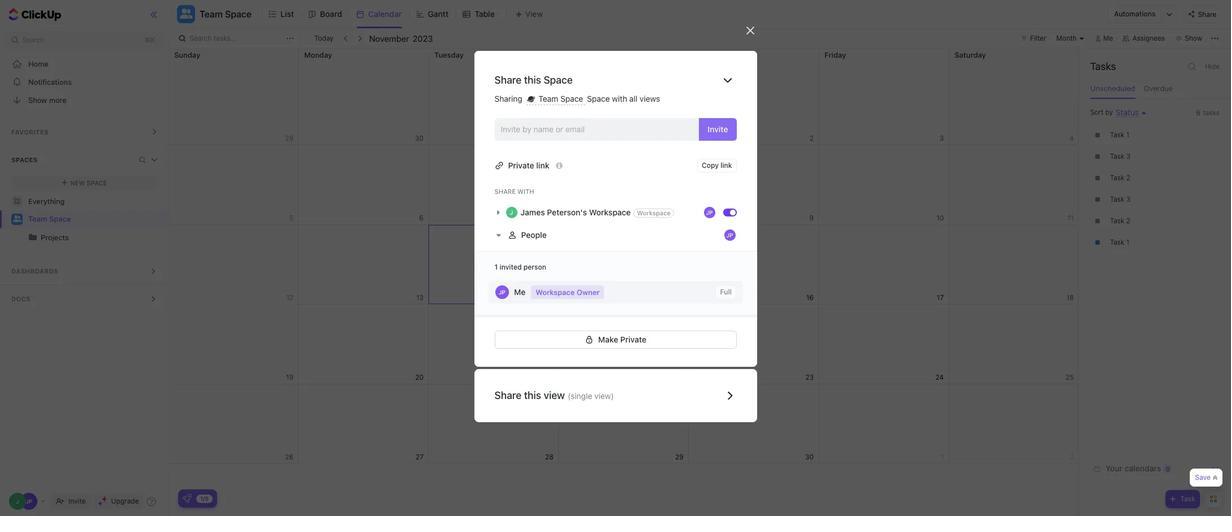 Task type: vqa. For each thing, say whether or not it's contained in the screenshot.
Use associated with Use Template
no



Task type: locate. For each thing, give the bounding box(es) containing it.
team space link
[[28, 210, 159, 229]]

view left (
[[544, 390, 565, 401]]

1 horizontal spatial me
[[1104, 34, 1113, 42]]

search up "home"
[[22, 36, 44, 44]]

link
[[536, 160, 550, 170], [721, 161, 732, 169]]

1 for ‎task 1
[[1127, 131, 1130, 139]]

me down 1 invited person
[[514, 287, 525, 297]]

hide button
[[1202, 60, 1224, 74]]

0 vertical spatial me
[[1104, 34, 1113, 42]]

0 horizontal spatial view
[[544, 390, 565, 401]]

1
[[1127, 131, 1130, 139], [1127, 238, 1130, 247], [495, 263, 498, 271]]

1 horizontal spatial team space
[[200, 9, 252, 19]]

link right copy
[[721, 161, 732, 169]]

2 ‎task from the top
[[1110, 217, 1125, 225]]

calendar
[[368, 9, 402, 19]]

1 vertical spatial private
[[620, 335, 647, 344]]

with left all at the right top of the page
[[612, 94, 627, 104]]

0 vertical spatial task 3
[[1110, 152, 1131, 161]]

1 2 from the top
[[1127, 174, 1131, 182]]

this left (
[[524, 390, 541, 401]]

space
[[225, 9, 252, 19], [544, 74, 573, 86], [561, 94, 583, 104], [587, 94, 610, 104], [87, 179, 107, 186], [49, 215, 71, 224]]

link for copy link
[[721, 161, 732, 169]]

1 vertical spatial 2
[[1127, 217, 1131, 225]]

0 horizontal spatial with
[[518, 188, 534, 195]]

with
[[612, 94, 627, 104], [518, 188, 534, 195]]

view
[[544, 390, 565, 401], [595, 391, 611, 401]]

make private
[[598, 335, 647, 344]]

0 vertical spatial team
[[200, 9, 223, 19]]

1 horizontal spatial view
[[595, 391, 611, 401]]

0 horizontal spatial workspace
[[536, 287, 575, 296]]

1 vertical spatial 1
[[1127, 238, 1130, 247]]

team inside team space link
[[28, 215, 47, 224]]

1 vertical spatial with
[[518, 188, 534, 195]]

19
[[286, 373, 294, 382]]

2 vertical spatial team
[[28, 215, 47, 224]]

your
[[1106, 464, 1123, 473]]

2 vertical spatial team space
[[28, 215, 71, 224]]

dashboards
[[11, 268, 58, 275]]

sharing
[[495, 94, 525, 104]]

team space down "share this space"
[[537, 94, 586, 104]]

onboarding checklist button element
[[183, 494, 192, 503]]

2 projects link from the left
[[41, 229, 159, 247]]

team down everything
[[28, 215, 47, 224]]

2 horizontal spatial team
[[539, 94, 558, 104]]

this
[[524, 74, 541, 86], [524, 390, 541, 401]]

me inside button
[[1104, 34, 1113, 42]]

task 3 up task 2
[[1110, 152, 1131, 161]]

jp
[[706, 209, 713, 216], [727, 232, 733, 238], [499, 289, 505, 296]]

your calendars 0
[[1106, 464, 1170, 473]]

0 vertical spatial jp
[[706, 209, 713, 216]]

share with
[[495, 188, 534, 195]]

sort by
[[1091, 108, 1113, 117]]

1 vertical spatial this
[[524, 390, 541, 401]]

0 horizontal spatial link
[[536, 160, 550, 170]]

search up the sunday
[[189, 34, 212, 42]]

1 horizontal spatial search
[[189, 34, 212, 42]]

table link
[[475, 0, 499, 28]]

1 vertical spatial task 3
[[1110, 195, 1131, 204]]

1 left invited
[[495, 263, 498, 271]]

0 vertical spatial team space
[[200, 9, 252, 19]]

me
[[1104, 34, 1113, 42], [514, 287, 525, 297]]

2 horizontal spatial jp
[[727, 232, 733, 238]]

‎task
[[1110, 131, 1125, 139], [1110, 217, 1125, 225]]

view right single
[[595, 391, 611, 401]]

monday
[[304, 50, 332, 59]]

team space for team space link
[[28, 215, 71, 224]]

2 2 from the top
[[1127, 217, 1131, 225]]

row
[[169, 49, 1079, 145], [169, 145, 1079, 225], [169, 225, 1079, 305], [169, 305, 1079, 385], [169, 385, 1079, 464]]

thursday
[[695, 50, 728, 59]]

1 this from the top
[[524, 74, 541, 86]]

0 horizontal spatial team
[[28, 215, 47, 224]]

2 up task 1 at the right of page
[[1127, 217, 1131, 225]]

2 vertical spatial jp
[[499, 289, 505, 296]]

with for space
[[612, 94, 627, 104]]

0 vertical spatial 1
[[1127, 131, 1130, 139]]

1 3 from the top
[[1127, 152, 1131, 161]]

wednesday
[[565, 50, 605, 59]]

unscheduled
[[1091, 84, 1136, 93]]

2 this from the top
[[524, 390, 541, 401]]

team space
[[200, 9, 252, 19], [537, 94, 586, 104], [28, 215, 71, 224]]

1 horizontal spatial link
[[721, 161, 732, 169]]

share inside button
[[1198, 10, 1217, 18]]

share
[[1198, 10, 1217, 18], [495, 74, 522, 86], [495, 188, 516, 195], [495, 390, 522, 401]]

with up james in the top of the page
[[518, 188, 534, 195]]

gantt link
[[428, 0, 453, 28]]

upgrade
[[111, 497, 139, 506]]

share for share with
[[495, 188, 516, 195]]

0 horizontal spatial team space
[[28, 215, 71, 224]]

grid
[[168, 49, 1079, 516]]

1 vertical spatial 3
[[1127, 195, 1131, 204]]

1 vertical spatial invite
[[68, 497, 86, 506]]

3
[[1127, 152, 1131, 161], [1127, 195, 1131, 204]]

today
[[315, 34, 334, 42]]

today button
[[312, 33, 336, 44]]

‎task for ‎task 1
[[1110, 131, 1125, 139]]

copy
[[702, 161, 719, 169]]

view inside share this view ( single                 view )
[[595, 391, 611, 401]]

workspace
[[589, 207, 631, 217], [637, 209, 671, 217], [536, 287, 575, 296]]

2 3 from the top
[[1127, 195, 1131, 204]]

task 3 up ‎task 2
[[1110, 195, 1131, 204]]

workspace for workspace owner
[[536, 287, 575, 296]]

29
[[675, 453, 684, 461]]

space with all views
[[587, 94, 660, 104]]

1 horizontal spatial with
[[612, 94, 627, 104]]

3 up ‎task 2
[[1127, 195, 1131, 204]]

0 vertical spatial 2
[[1127, 174, 1131, 182]]

0 vertical spatial with
[[612, 94, 627, 104]]

team up search tasks...
[[200, 9, 223, 19]]

this up sharing
[[524, 74, 541, 86]]

23
[[806, 373, 814, 382]]

invite
[[708, 124, 728, 134], [68, 497, 86, 506]]

0 vertical spatial this
[[524, 74, 541, 86]]

private right make at the bottom of page
[[620, 335, 647, 344]]

14
[[546, 293, 554, 302]]

notifications link
[[0, 73, 169, 91]]

team
[[200, 9, 223, 19], [539, 94, 558, 104], [28, 215, 47, 224]]

favorites
[[11, 128, 48, 136]]

5 row from the top
[[169, 385, 1079, 464]]

‎task up task 1 at the right of page
[[1110, 217, 1125, 225]]

team inside team space button
[[200, 9, 223, 19]]

0 vertical spatial 3
[[1127, 152, 1131, 161]]

3 row from the top
[[169, 225, 1079, 305]]

board link
[[320, 0, 347, 28]]

0 vertical spatial invite
[[708, 124, 728, 134]]

search inside sidebar navigation
[[22, 36, 44, 44]]

make
[[598, 335, 618, 344]]

⌘k
[[145, 36, 155, 44]]

onboarding checklist button image
[[183, 494, 192, 503]]

0 horizontal spatial jp
[[499, 289, 505, 296]]

invite up copy link
[[708, 124, 728, 134]]

user group image
[[13, 216, 21, 223]]

me up tasks
[[1104, 34, 1113, 42]]

1 down ‎task 2
[[1127, 238, 1130, 247]]

2 horizontal spatial team space
[[537, 94, 586, 104]]

share this view ( single                 view )
[[495, 390, 614, 401]]

tasks...
[[214, 34, 237, 42]]

0 horizontal spatial invite
[[68, 497, 86, 506]]

0 horizontal spatial private
[[508, 160, 534, 170]]

peterson's
[[547, 207, 587, 217]]

‎task down by
[[1110, 131, 1125, 139]]

1 ‎task from the top
[[1110, 131, 1125, 139]]

team down "share this space"
[[539, 94, 558, 104]]

save
[[1195, 473, 1211, 482]]

2 row from the top
[[169, 145, 1079, 225]]

home link
[[0, 55, 169, 73]]

task 3
[[1110, 152, 1131, 161], [1110, 195, 1131, 204]]

invite left upgrade link
[[68, 497, 86, 506]]

row containing 14
[[169, 225, 1079, 305]]

team space up tasks...
[[200, 9, 252, 19]]

new space
[[70, 179, 107, 186]]

1 invited person
[[495, 263, 546, 271]]

private up the share with
[[508, 160, 534, 170]]

Invite by name or email text field
[[501, 121, 695, 138]]

docs
[[11, 295, 30, 303]]

tasks
[[1203, 109, 1220, 117]]

task
[[1110, 152, 1125, 161], [1110, 174, 1125, 182], [1110, 195, 1125, 204], [1110, 238, 1125, 247], [1181, 495, 1196, 503]]

task 2
[[1110, 174, 1131, 182]]

4 row from the top
[[169, 305, 1079, 385]]

3 up task 2
[[1127, 152, 1131, 161]]

search for search
[[22, 36, 44, 44]]

2 up ‎task 2
[[1127, 174, 1131, 182]]

team for team space link
[[28, 215, 47, 224]]

1 horizontal spatial team
[[200, 9, 223, 19]]

2 horizontal spatial workspace
[[637, 209, 671, 217]]

search
[[189, 34, 212, 42], [22, 36, 44, 44]]

2
[[1127, 174, 1131, 182], [1127, 217, 1131, 225]]

0 horizontal spatial search
[[22, 36, 44, 44]]

row containing 19
[[169, 305, 1079, 385]]

0 horizontal spatial me
[[514, 287, 525, 297]]

1 up task 2
[[1127, 131, 1130, 139]]

new
[[70, 179, 85, 186]]

link up james in the top of the page
[[536, 160, 550, 170]]

team space down everything
[[28, 215, 71, 224]]

private link
[[508, 160, 550, 170]]

team space inside button
[[200, 9, 252, 19]]

assignees
[[1133, 34, 1165, 42]]

1 vertical spatial ‎task
[[1110, 217, 1125, 225]]

james peterson's workspace
[[521, 207, 631, 217]]

more
[[49, 95, 67, 104]]

20
[[415, 373, 424, 382]]

6
[[1197, 109, 1201, 117]]

team space inside sidebar navigation
[[28, 215, 71, 224]]

1 vertical spatial team space
[[537, 94, 586, 104]]

0 vertical spatial ‎task
[[1110, 131, 1125, 139]]



Task type: describe. For each thing, give the bounding box(es) containing it.
gantt
[[428, 9, 449, 19]]

1 horizontal spatial invite
[[708, 124, 728, 134]]

james
[[521, 207, 545, 217]]

0
[[1166, 465, 1170, 473]]

1 projects link from the left
[[1, 229, 159, 247]]

18
[[1067, 293, 1074, 302]]

calendars
[[1125, 464, 1161, 473]]

1 vertical spatial jp
[[727, 232, 733, 238]]

copy link
[[702, 161, 732, 169]]

this for view
[[524, 390, 541, 401]]

sidebar navigation
[[0, 0, 169, 516]]

automations button
[[1109, 6, 1162, 23]]

‎task for ‎task 2
[[1110, 217, 1125, 225]]

share this space
[[495, 74, 573, 86]]

task 1
[[1110, 238, 1130, 247]]

Search tasks... text field
[[189, 31, 283, 46]]

share for share
[[1198, 10, 1217, 18]]

overdue
[[1144, 84, 1173, 93]]

1 vertical spatial team
[[539, 94, 558, 104]]

search tasks...
[[189, 34, 237, 42]]

invite inside sidebar navigation
[[68, 497, 86, 506]]

workspace for workspace
[[637, 209, 671, 217]]

2 for ‎task 2
[[1127, 217, 1131, 225]]

27
[[416, 453, 424, 461]]

‎task 1
[[1110, 131, 1130, 139]]

invited
[[500, 263, 522, 271]]

upgrade link
[[94, 494, 143, 510]]

‎task 2
[[1110, 217, 1131, 225]]

tuesday
[[434, 50, 464, 59]]

1 row from the top
[[169, 49, 1079, 145]]

assignees button
[[1118, 32, 1170, 45]]

space inside button
[[225, 9, 252, 19]]

grid containing sunday
[[168, 49, 1079, 516]]

team space for team space button
[[200, 9, 252, 19]]

1 for task 1
[[1127, 238, 1130, 247]]

search for search tasks...
[[189, 34, 212, 42]]

person
[[524, 263, 546, 271]]

1 horizontal spatial private
[[620, 335, 647, 344]]

calendar link
[[368, 0, 406, 28]]

2 task 3 from the top
[[1110, 195, 1131, 204]]

17
[[937, 293, 944, 302]]

link for private link
[[536, 160, 550, 170]]

workspace owner
[[536, 287, 600, 296]]

by
[[1106, 108, 1113, 117]]

tasks
[[1091, 61, 1116, 72]]

1/5
[[200, 495, 209, 502]]

share for share this view ( single                 view )
[[495, 390, 522, 401]]

automations
[[1115, 10, 1156, 18]]

views
[[640, 94, 660, 104]]

1 horizontal spatial jp
[[706, 209, 713, 216]]

1 horizontal spatial workspace
[[589, 207, 631, 217]]

hide
[[1205, 62, 1220, 71]]

board
[[320, 9, 342, 19]]

show
[[28, 95, 47, 104]]

6 tasks
[[1197, 109, 1220, 117]]

all
[[630, 94, 638, 104]]

share for share this space
[[495, 74, 522, 86]]

everything
[[28, 197, 65, 206]]

friday
[[825, 50, 846, 59]]

2 vertical spatial 1
[[495, 263, 498, 271]]

team space button
[[195, 2, 252, 27]]

people
[[521, 230, 547, 240]]

(
[[568, 391, 571, 401]]

everything link
[[0, 192, 169, 210]]

25
[[1066, 373, 1074, 382]]

notifications
[[28, 77, 72, 86]]

sort
[[1091, 108, 1104, 117]]

owner
[[577, 287, 600, 296]]

home
[[28, 59, 49, 68]]

share button
[[1184, 5, 1221, 23]]

24
[[936, 373, 944, 382]]

team for team space button
[[200, 9, 223, 19]]

row containing 26
[[169, 385, 1079, 464]]

)
[[611, 391, 614, 401]]

0 vertical spatial private
[[508, 160, 534, 170]]

2 for task 2
[[1127, 174, 1131, 182]]

list
[[280, 9, 294, 19]]

16
[[807, 293, 814, 302]]

1 task 3 from the top
[[1110, 152, 1131, 161]]

single
[[571, 391, 592, 401]]

saturday
[[955, 50, 986, 59]]

list link
[[280, 0, 299, 28]]

show more
[[28, 95, 67, 104]]

table
[[475, 9, 495, 19]]

28
[[545, 453, 554, 461]]

me button
[[1091, 32, 1118, 45]]

this for space
[[524, 74, 541, 86]]

favorites button
[[0, 118, 169, 145]]

1 vertical spatial me
[[514, 287, 525, 297]]

26
[[285, 453, 294, 461]]

sunday
[[174, 50, 200, 59]]

with for share
[[518, 188, 534, 195]]

projects
[[41, 233, 69, 242]]



